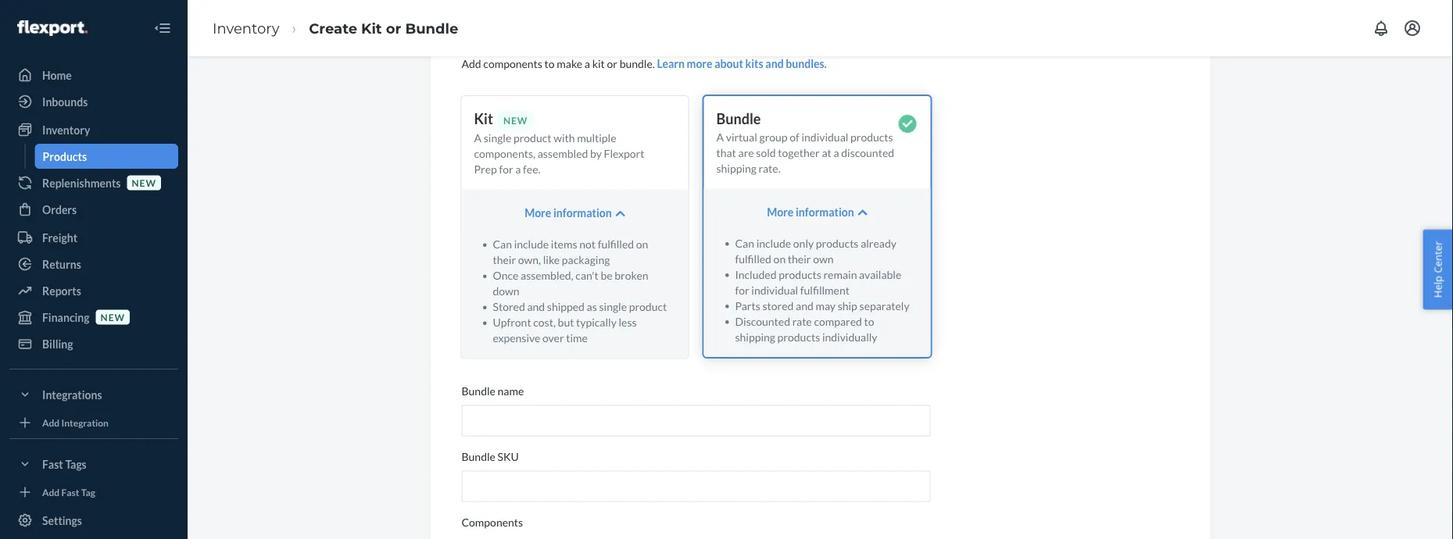 Task type: vqa. For each thing, say whether or not it's contained in the screenshot.
Can include only products already fulfilled on their own Included products remain available for individual fulfillment Parts stored and may ship separately Discounted rate compared to shipping products individually
yes



Task type: describe. For each thing, give the bounding box(es) containing it.
sku
[[498, 450, 519, 464]]

home link
[[9, 63, 178, 88]]

reports
[[42, 284, 81, 297]]

rate
[[792, 315, 812, 328]]

already
[[861, 236, 896, 250]]

prep
[[474, 163, 497, 176]]

can't
[[576, 269, 598, 282]]

freight link
[[9, 225, 178, 250]]

a inside bundle a virtual group of individual products that are sold together at a discounted shipping rate.
[[834, 146, 839, 159]]

own
[[813, 252, 834, 265]]

be
[[601, 269, 612, 282]]

products
[[43, 150, 87, 163]]

with
[[554, 131, 575, 145]]

packaging
[[562, 253, 610, 267]]

1 vertical spatial inventory link
[[9, 117, 178, 142]]

products down rate
[[777, 330, 820, 344]]

about
[[715, 57, 743, 70]]

single inside the a single product with multiple components, assembled by flexport prep for a fee.
[[484, 131, 511, 145]]

remain
[[823, 268, 857, 281]]

add for add fast tag
[[42, 486, 60, 498]]

less
[[619, 316, 637, 329]]

bundle for bundle name
[[462, 385, 495, 398]]

information for bundle
[[796, 205, 854, 218]]

1 horizontal spatial and
[[765, 57, 784, 70]]

make
[[557, 57, 582, 70]]

center
[[1431, 241, 1445, 273]]

bundle for bundle a virtual group of individual products that are sold together at a discounted shipping rate.
[[716, 110, 761, 127]]

inbounds
[[42, 95, 88, 108]]

a inside the a single product with multiple components, assembled by flexport prep for a fee.
[[515, 163, 521, 176]]

their inside can include items not fulfilled on their own, like packaging once assembled, can't be broken down stored and shipped as single product upfront cost, but typically less expensive over time
[[493, 253, 516, 267]]

or inside breadcrumbs navigation
[[386, 19, 401, 37]]

open notifications image
[[1372, 19, 1390, 38]]

open account menu image
[[1403, 19, 1422, 38]]

product inside can include items not fulfilled on their own, like packaging once assembled, can't be broken down stored and shipped as single product upfront cost, but typically less expensive over time
[[629, 300, 667, 314]]

fulfilled inside can include only products already fulfilled on their own included products remain available for individual fulfillment parts stored and may ship separately discounted rate compared to shipping products individually
[[735, 252, 771, 265]]

group
[[759, 130, 788, 143]]

help center button
[[1423, 230, 1453, 310]]

down
[[493, 285, 519, 298]]

products up own
[[816, 236, 859, 250]]

information for kit
[[553, 206, 612, 220]]

that
[[716, 146, 736, 159]]

time
[[566, 332, 588, 345]]

for inside the a single product with multiple components, assembled by flexport prep for a fee.
[[499, 163, 513, 176]]

separately
[[859, 299, 909, 312]]

fulfilled inside can include items not fulfilled on their own, like packaging once assembled, can't be broken down stored and shipped as single product upfront cost, but typically less expensive over time
[[598, 238, 634, 251]]

discounted
[[841, 146, 894, 159]]

add integration link
[[9, 413, 178, 432]]

their inside can include only products already fulfilled on their own included products remain available for individual fulfillment parts stored and may ship separately discounted rate compared to shipping products individually
[[788, 252, 811, 265]]

by
[[590, 147, 602, 160]]

broken
[[615, 269, 648, 282]]

products down own
[[779, 268, 821, 281]]

bundle sku
[[462, 450, 519, 464]]

orders link
[[9, 197, 178, 222]]

tags
[[65, 458, 87, 471]]

only
[[793, 236, 814, 250]]

more information for bundle
[[767, 205, 854, 218]]

assembled
[[538, 147, 588, 160]]

add for add components to make a kit or bundle. learn more about kits and bundles.
[[462, 57, 481, 70]]

integrations button
[[9, 382, 178, 407]]

shipping inside bundle a virtual group of individual products that are sold together at a discounted shipping rate.
[[716, 161, 757, 175]]

to inside can include only products already fulfilled on their own included products remain available for individual fulfillment parts stored and may ship separately discounted rate compared to shipping products individually
[[864, 315, 874, 328]]

components
[[462, 516, 523, 529]]

returns link
[[9, 252, 178, 277]]

include for bundle
[[756, 236, 791, 250]]

bundle name
[[462, 385, 524, 398]]

fee.
[[523, 163, 540, 176]]

components
[[483, 57, 542, 70]]

fast tags button
[[9, 452, 178, 477]]

inventory inside breadcrumbs navigation
[[213, 19, 279, 37]]

new
[[503, 115, 528, 126]]

breadcrumbs navigation
[[200, 5, 471, 51]]

flexport
[[604, 147, 644, 160]]

add fast tag
[[42, 486, 95, 498]]

a inside the a single product with multiple components, assembled by flexport prep for a fee.
[[474, 131, 481, 145]]

products link
[[35, 144, 178, 169]]

can for kit
[[493, 238, 512, 251]]

and inside can include items not fulfilled on their own, like packaging once assembled, can't be broken down stored and shipped as single product upfront cost, but typically less expensive over time
[[527, 300, 545, 314]]

once
[[493, 269, 518, 282]]

chevron up image
[[616, 208, 625, 219]]

add integration
[[42, 417, 109, 428]]

learn more about kits and bundles. button
[[657, 55, 827, 71]]

own,
[[518, 253, 541, 267]]

bundles.
[[786, 57, 827, 70]]

over
[[542, 332, 564, 345]]

discounted
[[735, 315, 790, 328]]

of
[[790, 130, 799, 143]]

together
[[778, 146, 820, 159]]

assembled,
[[521, 269, 573, 282]]

on inside can include items not fulfilled on their own, like packaging once assembled, can't be broken down stored and shipped as single product upfront cost, but typically less expensive over time
[[636, 238, 648, 251]]



Task type: locate. For each thing, give the bounding box(es) containing it.
create kit or bundle link
[[309, 19, 458, 37]]

fulfilled
[[598, 238, 634, 251], [735, 252, 771, 265]]

1 horizontal spatial single
[[599, 300, 627, 314]]

1 vertical spatial inventory
[[42, 123, 90, 136]]

kit right the 'create'
[[361, 19, 382, 37]]

bundle inside breadcrumbs navigation
[[405, 19, 458, 37]]

include for kit
[[514, 238, 549, 251]]

1 horizontal spatial inventory
[[213, 19, 279, 37]]

not
[[579, 238, 596, 251]]

new for financing
[[100, 311, 125, 323]]

0 horizontal spatial and
[[527, 300, 545, 314]]

more for bundle
[[767, 205, 794, 218]]

0 horizontal spatial inventory link
[[9, 117, 178, 142]]

shipping down are
[[716, 161, 757, 175]]

integration
[[61, 417, 109, 428]]

name
[[498, 385, 524, 398]]

expensive
[[493, 332, 540, 345]]

1 horizontal spatial information
[[796, 205, 854, 218]]

more information up "only"
[[767, 205, 854, 218]]

help center
[[1431, 241, 1445, 298]]

products inside bundle a virtual group of individual products that are sold together at a discounted shipping rate.
[[850, 130, 893, 143]]

more information up the items
[[525, 206, 612, 220]]

individual up at
[[802, 130, 848, 143]]

0 vertical spatial single
[[484, 131, 511, 145]]

new down reports link
[[100, 311, 125, 323]]

shipping down discounted on the bottom right of page
[[735, 330, 775, 344]]

but
[[558, 316, 574, 329]]

more up "only"
[[767, 205, 794, 218]]

flexport logo image
[[17, 20, 87, 36]]

like
[[543, 253, 560, 267]]

0 horizontal spatial include
[[514, 238, 549, 251]]

their
[[788, 252, 811, 265], [493, 253, 516, 267]]

0 horizontal spatial more
[[525, 206, 551, 220]]

create kit or bundle
[[309, 19, 458, 37]]

more up the items
[[525, 206, 551, 220]]

stored
[[762, 299, 794, 312]]

available
[[859, 268, 901, 281]]

product up less at left bottom
[[629, 300, 667, 314]]

0 horizontal spatial product
[[513, 131, 551, 145]]

help
[[1431, 276, 1445, 298]]

include inside can include only products already fulfilled on their own included products remain available for individual fulfillment parts stored and may ship separately discounted rate compared to shipping products individually
[[756, 236, 791, 250]]

at
[[822, 146, 831, 159]]

billing link
[[9, 331, 178, 356]]

and inside can include only products already fulfilled on their own included products remain available for individual fulfillment parts stored and may ship separately discounted rate compared to shipping products individually
[[796, 299, 813, 312]]

0 vertical spatial inventory link
[[213, 19, 279, 37]]

a left kit
[[585, 57, 590, 70]]

add left components
[[462, 57, 481, 70]]

1 vertical spatial for
[[735, 283, 749, 297]]

fast inside dropdown button
[[42, 458, 63, 471]]

information left chevron up icon
[[796, 205, 854, 218]]

add for add integration
[[42, 417, 60, 428]]

1 vertical spatial new
[[100, 311, 125, 323]]

1 vertical spatial to
[[864, 315, 874, 328]]

and up rate
[[796, 299, 813, 312]]

1 horizontal spatial new
[[132, 177, 156, 188]]

2 horizontal spatial and
[[796, 299, 813, 312]]

1 horizontal spatial a
[[585, 57, 590, 70]]

1 vertical spatial single
[[599, 300, 627, 314]]

0 horizontal spatial for
[[499, 163, 513, 176]]

billing
[[42, 337, 73, 351]]

check image
[[898, 115, 916, 133]]

0 horizontal spatial a
[[515, 163, 521, 176]]

1 horizontal spatial can
[[735, 236, 754, 250]]

individual inside bundle a virtual group of individual products that are sold together at a discounted shipping rate.
[[802, 130, 848, 143]]

can up the once
[[493, 238, 512, 251]]

1 horizontal spatial to
[[864, 315, 874, 328]]

include
[[756, 236, 791, 250], [514, 238, 549, 251]]

add fast tag link
[[9, 483, 178, 502]]

typically
[[576, 316, 617, 329]]

on up included
[[773, 252, 786, 265]]

0 horizontal spatial single
[[484, 131, 511, 145]]

freight
[[42, 231, 77, 244]]

1 horizontal spatial kit
[[474, 110, 493, 127]]

fast
[[42, 458, 63, 471], [61, 486, 79, 498]]

more information
[[767, 205, 854, 218], [525, 206, 612, 220]]

0 vertical spatial on
[[636, 238, 648, 251]]

0 vertical spatial a
[[585, 57, 590, 70]]

chevron up image
[[858, 207, 867, 218]]

include left "only"
[[756, 236, 791, 250]]

product down new
[[513, 131, 551, 145]]

cost,
[[533, 316, 556, 329]]

0 vertical spatial add
[[462, 57, 481, 70]]

fast inside add fast tag link
[[61, 486, 79, 498]]

1 horizontal spatial for
[[735, 283, 749, 297]]

included
[[735, 268, 777, 281]]

1 vertical spatial fast
[[61, 486, 79, 498]]

individual inside can include only products already fulfilled on their own included products remain available for individual fulfillment parts stored and may ship separately discounted rate compared to shipping products individually
[[751, 283, 798, 297]]

inventory link inside breadcrumbs navigation
[[213, 19, 279, 37]]

a up components,
[[474, 131, 481, 145]]

1 vertical spatial individual
[[751, 283, 798, 297]]

add left integration
[[42, 417, 60, 428]]

1 horizontal spatial or
[[607, 57, 617, 70]]

and up cost,
[[527, 300, 545, 314]]

to
[[544, 57, 555, 70], [864, 315, 874, 328]]

0 vertical spatial fast
[[42, 458, 63, 471]]

stored
[[493, 300, 525, 314]]

1 horizontal spatial more
[[767, 205, 794, 218]]

0 horizontal spatial kit
[[361, 19, 382, 37]]

a up 'that'
[[716, 130, 724, 143]]

bundle for bundle sku
[[462, 450, 495, 464]]

product inside the a single product with multiple components, assembled by flexport prep for a fee.
[[513, 131, 551, 145]]

for inside can include only products already fulfilled on their own included products remain available for individual fulfillment parts stored and may ship separately discounted rate compared to shipping products individually
[[735, 283, 749, 297]]

bundle a virtual group of individual products that are sold together at a discounted shipping rate.
[[716, 110, 894, 175]]

add
[[462, 57, 481, 70], [42, 417, 60, 428], [42, 486, 60, 498]]

to left make
[[544, 57, 555, 70]]

0 horizontal spatial new
[[100, 311, 125, 323]]

on up broken
[[636, 238, 648, 251]]

kit inside breadcrumbs navigation
[[361, 19, 382, 37]]

1 vertical spatial or
[[607, 57, 617, 70]]

0 vertical spatial to
[[544, 57, 555, 70]]

1 vertical spatial a
[[834, 146, 839, 159]]

a left fee.
[[515, 163, 521, 176]]

settings
[[42, 514, 82, 527]]

0 horizontal spatial a
[[474, 131, 481, 145]]

can up included
[[735, 236, 754, 250]]

1 horizontal spatial fulfilled
[[735, 252, 771, 265]]

1 horizontal spatial individual
[[802, 130, 848, 143]]

shipping inside can include only products already fulfilled on their own included products remain available for individual fulfillment parts stored and may ship separately discounted rate compared to shipping products individually
[[735, 330, 775, 344]]

for down components,
[[499, 163, 513, 176]]

fast left tag
[[61, 486, 79, 498]]

0 vertical spatial shipping
[[716, 161, 757, 175]]

0 horizontal spatial can
[[493, 238, 512, 251]]

close navigation image
[[153, 19, 172, 38]]

fast left tags
[[42, 458, 63, 471]]

items
[[551, 238, 577, 251]]

kit
[[592, 57, 605, 70]]

components,
[[474, 147, 535, 160]]

virtual
[[726, 130, 757, 143]]

product
[[513, 131, 551, 145], [629, 300, 667, 314]]

0 vertical spatial fulfilled
[[598, 238, 634, 251]]

1 horizontal spatial a
[[716, 130, 724, 143]]

can inside can include items not fulfilled on their own, like packaging once assembled, can't be broken down stored and shipped as single product upfront cost, but typically less expensive over time
[[493, 238, 512, 251]]

single up components,
[[484, 131, 511, 145]]

integrations
[[42, 388, 102, 401]]

can for bundle
[[735, 236, 754, 250]]

0 vertical spatial for
[[499, 163, 513, 176]]

new for replenishments
[[132, 177, 156, 188]]

products up discounted
[[850, 130, 893, 143]]

or right kit
[[607, 57, 617, 70]]

single right as
[[599, 300, 627, 314]]

include up own,
[[514, 238, 549, 251]]

fulfilled right not
[[598, 238, 634, 251]]

individual up stored
[[751, 283, 798, 297]]

0 horizontal spatial more information
[[525, 206, 612, 220]]

kit left new
[[474, 110, 493, 127]]

add up settings
[[42, 486, 60, 498]]

can inside can include only products already fulfilled on their own included products remain available for individual fulfillment parts stored and may ship separately discounted rate compared to shipping products individually
[[735, 236, 754, 250]]

on inside can include only products already fulfilled on their own included products remain available for individual fulfillment parts stored and may ship separately discounted rate compared to shipping products individually
[[773, 252, 786, 265]]

0 horizontal spatial their
[[493, 253, 516, 267]]

2 vertical spatial a
[[515, 163, 521, 176]]

bundle.
[[620, 57, 655, 70]]

fulfillment
[[800, 283, 850, 297]]

reports link
[[9, 278, 178, 303]]

1 horizontal spatial include
[[756, 236, 791, 250]]

1 horizontal spatial on
[[773, 252, 786, 265]]

0 horizontal spatial information
[[553, 206, 612, 220]]

1 vertical spatial product
[[629, 300, 667, 314]]

a
[[585, 57, 590, 70], [834, 146, 839, 159], [515, 163, 521, 176]]

a single product with multiple components, assembled by flexport prep for a fee.
[[474, 131, 644, 176]]

a right at
[[834, 146, 839, 159]]

and
[[765, 57, 784, 70], [796, 299, 813, 312], [527, 300, 545, 314]]

and right the kits
[[765, 57, 784, 70]]

ship
[[838, 299, 857, 312]]

can include only products already fulfilled on their own included products remain available for individual fulfillment parts stored and may ship separately discounted rate compared to shipping products individually
[[735, 236, 909, 344]]

fulfilled up included
[[735, 252, 771, 265]]

kits
[[745, 57, 763, 70]]

inventory link
[[213, 19, 279, 37], [9, 117, 178, 142]]

0 horizontal spatial on
[[636, 238, 648, 251]]

1 horizontal spatial inventory link
[[213, 19, 279, 37]]

for
[[499, 163, 513, 176], [735, 283, 749, 297]]

multiple
[[577, 131, 616, 145]]

returns
[[42, 258, 81, 271]]

for up parts
[[735, 283, 749, 297]]

bundle inside bundle a virtual group of individual products that are sold together at a discounted shipping rate.
[[716, 110, 761, 127]]

1 horizontal spatial product
[[629, 300, 667, 314]]

0 vertical spatial product
[[513, 131, 551, 145]]

1 vertical spatial fulfilled
[[735, 252, 771, 265]]

replenishments
[[42, 176, 121, 190]]

sold
[[756, 146, 776, 159]]

1 vertical spatial shipping
[[735, 330, 775, 344]]

0 horizontal spatial or
[[386, 19, 401, 37]]

financing
[[42, 311, 90, 324]]

inbounds link
[[9, 89, 178, 114]]

bundle
[[405, 19, 458, 37], [716, 110, 761, 127], [462, 385, 495, 398], [462, 450, 495, 464]]

None text field
[[462, 405, 931, 437], [462, 471, 931, 502], [462, 405, 931, 437], [462, 471, 931, 502]]

0 vertical spatial or
[[386, 19, 401, 37]]

new down products link
[[132, 177, 156, 188]]

to down "separately"
[[864, 315, 874, 328]]

a inside bundle a virtual group of individual products that are sold together at a discounted shipping rate.
[[716, 130, 724, 143]]

1 horizontal spatial more information
[[767, 205, 854, 218]]

1 vertical spatial add
[[42, 417, 60, 428]]

0 horizontal spatial individual
[[751, 283, 798, 297]]

single inside can include items not fulfilled on their own, like packaging once assembled, can't be broken down stored and shipped as single product upfront cost, but typically less expensive over time
[[599, 300, 627, 314]]

fast tags
[[42, 458, 87, 471]]

their down "only"
[[788, 252, 811, 265]]

individual
[[802, 130, 848, 143], [751, 283, 798, 297]]

can include items not fulfilled on their own, like packaging once assembled, can't be broken down stored and shipped as single product upfront cost, but typically less expensive over time
[[493, 238, 667, 345]]

may
[[816, 299, 836, 312]]

0 horizontal spatial inventory
[[42, 123, 90, 136]]

kit
[[361, 19, 382, 37], [474, 110, 493, 127]]

more for kit
[[525, 206, 551, 220]]

tag
[[81, 486, 95, 498]]

are
[[738, 146, 754, 159]]

more information for kit
[[525, 206, 612, 220]]

or right the 'create'
[[386, 19, 401, 37]]

their up the once
[[493, 253, 516, 267]]

0 vertical spatial kit
[[361, 19, 382, 37]]

1 vertical spatial on
[[773, 252, 786, 265]]

upfront
[[493, 316, 531, 329]]

2 horizontal spatial a
[[834, 146, 839, 159]]

0 horizontal spatial to
[[544, 57, 555, 70]]

home
[[42, 68, 72, 82]]

rate.
[[759, 161, 781, 175]]

1 horizontal spatial their
[[788, 252, 811, 265]]

1 vertical spatial kit
[[474, 110, 493, 127]]

0 horizontal spatial fulfilled
[[598, 238, 634, 251]]

0 vertical spatial individual
[[802, 130, 848, 143]]

compared
[[814, 315, 862, 328]]

add components to make a kit or bundle. learn more about kits and bundles.
[[462, 57, 827, 70]]

learn
[[657, 57, 685, 70]]

information up not
[[553, 206, 612, 220]]

individually
[[822, 330, 877, 344]]

shipped
[[547, 300, 585, 314]]

include inside can include items not fulfilled on their own, like packaging once assembled, can't be broken down stored and shipped as single product upfront cost, but typically less expensive over time
[[514, 238, 549, 251]]

new
[[132, 177, 156, 188], [100, 311, 125, 323]]

as
[[587, 300, 597, 314]]

0 vertical spatial inventory
[[213, 19, 279, 37]]

2 vertical spatial add
[[42, 486, 60, 498]]

0 vertical spatial new
[[132, 177, 156, 188]]



